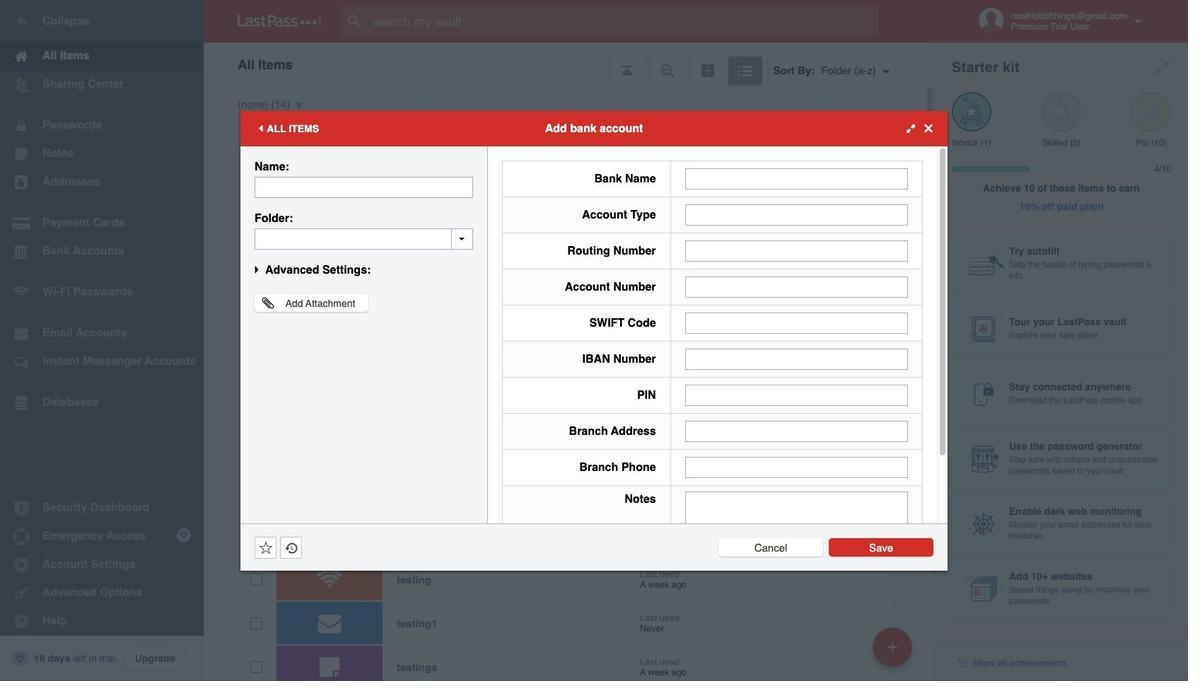 Task type: locate. For each thing, give the bounding box(es) containing it.
new item image
[[888, 642, 898, 652]]

dialog
[[240, 111, 948, 588]]

lastpass image
[[238, 15, 321, 28]]

None text field
[[685, 168, 908, 189], [685, 204, 908, 225], [685, 276, 908, 297], [685, 384, 908, 406], [685, 421, 908, 442], [685, 457, 908, 478], [685, 168, 908, 189], [685, 204, 908, 225], [685, 276, 908, 297], [685, 384, 908, 406], [685, 421, 908, 442], [685, 457, 908, 478]]

None text field
[[255, 176, 473, 198], [255, 228, 473, 249], [685, 240, 908, 261], [685, 312, 908, 334], [685, 348, 908, 370], [685, 491, 908, 579], [255, 176, 473, 198], [255, 228, 473, 249], [685, 240, 908, 261], [685, 312, 908, 334], [685, 348, 908, 370], [685, 491, 908, 579]]



Task type: describe. For each thing, give the bounding box(es) containing it.
new item navigation
[[868, 623, 921, 681]]

Search search field
[[341, 6, 906, 37]]

main navigation navigation
[[0, 0, 204, 681]]

search my vault text field
[[341, 6, 906, 37]]

vault options navigation
[[204, 42, 935, 85]]



